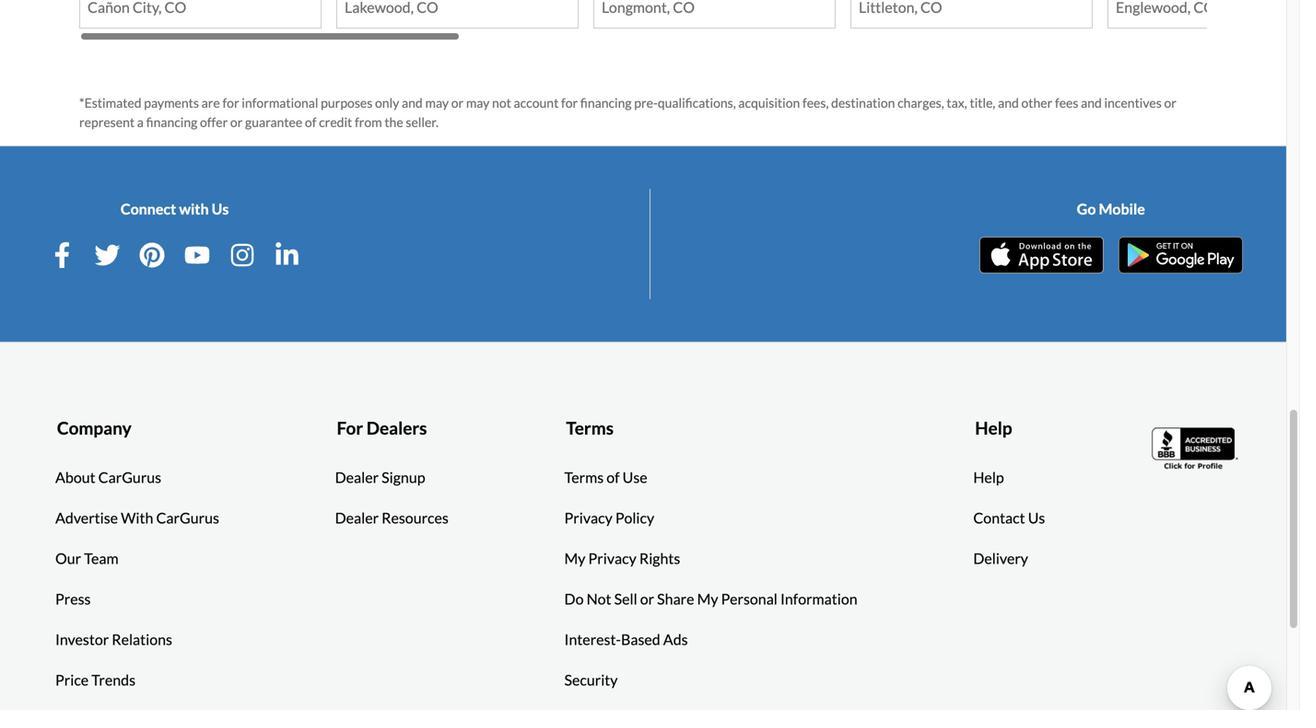 Task type: describe. For each thing, give the bounding box(es) containing it.
0 vertical spatial cargurus
[[98, 468, 161, 486]]

1 may from the left
[[425, 95, 449, 110]]

do
[[564, 590, 584, 608]]

0 vertical spatial us
[[212, 200, 229, 218]]

with
[[179, 200, 209, 218]]

signup
[[382, 468, 425, 486]]

investor relations link
[[55, 629, 172, 651]]

privacy policy link
[[564, 507, 654, 529]]

terms of use
[[564, 468, 647, 486]]

2 and from the left
[[998, 95, 1019, 110]]

terms for terms
[[566, 418, 614, 439]]

resources
[[382, 509, 449, 527]]

us inside contact us link
[[1028, 509, 1045, 527]]

3 and from the left
[[1081, 95, 1102, 110]]

team
[[84, 549, 118, 567]]

the
[[384, 114, 403, 130]]

payments
[[144, 95, 199, 110]]

interest-based ads
[[564, 631, 688, 648]]

or right 'sell'
[[640, 590, 654, 608]]

with
[[121, 509, 153, 527]]

click for the bbb business review of this auto listing service in cambridge ma image
[[1152, 425, 1240, 472]]

1 vertical spatial cargurus
[[156, 509, 219, 527]]

credit
[[319, 114, 352, 130]]

tax,
[[947, 95, 967, 110]]

a
[[137, 114, 144, 130]]

contact
[[973, 509, 1025, 527]]

1 vertical spatial help
[[973, 468, 1004, 486]]

ads
[[663, 631, 688, 648]]

price trends link
[[55, 669, 135, 691]]

dealer for dealer signup
[[335, 468, 379, 486]]

guarantee
[[245, 114, 302, 130]]

contact us
[[973, 509, 1045, 527]]

offer
[[200, 114, 228, 130]]

my privacy rights
[[564, 549, 680, 567]]

charges,
[[898, 95, 944, 110]]

or left not
[[451, 95, 464, 110]]

go
[[1077, 200, 1096, 218]]

from
[[355, 114, 382, 130]]

dealer signup
[[335, 468, 425, 486]]

pre-
[[634, 95, 658, 110]]

or right the incentives
[[1164, 95, 1176, 110]]

policy
[[615, 509, 654, 527]]

company
[[57, 418, 131, 439]]

based
[[621, 631, 660, 648]]

or right offer
[[230, 114, 243, 130]]

my privacy rights link
[[564, 548, 680, 570]]

interest-based ads link
[[564, 629, 688, 651]]

price trends
[[55, 671, 135, 689]]

about
[[55, 468, 95, 486]]

download on the app store image
[[979, 237, 1104, 273]]

security link
[[564, 669, 618, 691]]

our team link
[[55, 548, 118, 570]]

for dealers
[[337, 418, 427, 439]]

seller.
[[406, 114, 439, 130]]

go mobile
[[1077, 200, 1145, 218]]

investor relations
[[55, 631, 172, 648]]

about cargurus
[[55, 468, 161, 486]]

do not sell or share my personal information link
[[564, 588, 857, 610]]

linkedin image
[[274, 242, 300, 268]]

advertise with cargurus
[[55, 509, 219, 527]]

about cargurus link
[[55, 467, 161, 489]]

privacy policy
[[564, 509, 654, 527]]

other
[[1021, 95, 1052, 110]]



Task type: locate. For each thing, give the bounding box(es) containing it.
and up the seller.
[[402, 95, 423, 110]]

0 horizontal spatial financing
[[146, 114, 197, 130]]

0 horizontal spatial us
[[212, 200, 229, 218]]

sell
[[614, 590, 637, 608]]

of
[[305, 114, 316, 130], [607, 468, 620, 486]]

1 horizontal spatial may
[[466, 95, 490, 110]]

*estimated
[[79, 95, 142, 110]]

terms for terms of use
[[564, 468, 604, 486]]

1 vertical spatial dealer
[[335, 509, 379, 527]]

our
[[55, 549, 81, 567]]

advertise
[[55, 509, 118, 527]]

pinterest image
[[139, 242, 165, 268]]

interest-
[[564, 631, 621, 648]]

only
[[375, 95, 399, 110]]

2 for from the left
[[561, 95, 578, 110]]

for right account at the top left
[[561, 95, 578, 110]]

help link
[[973, 467, 1004, 489]]

may
[[425, 95, 449, 110], [466, 95, 490, 110]]

1 horizontal spatial of
[[607, 468, 620, 486]]

of left use
[[607, 468, 620, 486]]

dealer resources
[[335, 509, 449, 527]]

cargurus right 'with'
[[156, 509, 219, 527]]

cargurus
[[98, 468, 161, 486], [156, 509, 219, 527]]

us right with
[[212, 200, 229, 218]]

dealer for dealer resources
[[335, 509, 379, 527]]

1 horizontal spatial us
[[1028, 509, 1045, 527]]

destination
[[831, 95, 895, 110]]

and right fees
[[1081, 95, 1102, 110]]

of inside *estimated payments are for informational purposes only and may or may not account for financing pre-qualifications, acquisition fees, destination charges, tax, title, and other fees and incentives or represent a financing offer or guarantee of credit from the seller.
[[305, 114, 316, 130]]

may left not
[[466, 95, 490, 110]]

account
[[514, 95, 559, 110]]

0 vertical spatial financing
[[580, 95, 632, 110]]

us
[[212, 200, 229, 218], [1028, 509, 1045, 527]]

1 and from the left
[[402, 95, 423, 110]]

instagram image
[[229, 242, 255, 268]]

1 dealer from the top
[[335, 468, 379, 486]]

rights
[[639, 549, 680, 567]]

2 dealer from the top
[[335, 509, 379, 527]]

investor
[[55, 631, 109, 648]]

1 vertical spatial privacy
[[588, 549, 636, 567]]

help
[[975, 418, 1012, 439], [973, 468, 1004, 486]]

information
[[780, 590, 857, 608]]

1 for from the left
[[222, 95, 239, 110]]

connect
[[121, 200, 176, 218]]

personal
[[721, 590, 778, 608]]

0 vertical spatial help
[[975, 418, 1012, 439]]

get it on google play image
[[1118, 237, 1243, 273]]

privacy down terms of use link
[[564, 509, 613, 527]]

facebook image
[[49, 242, 75, 268]]

terms up terms of use
[[566, 418, 614, 439]]

0 horizontal spatial of
[[305, 114, 316, 130]]

terms up privacy policy
[[564, 468, 604, 486]]

use
[[623, 468, 647, 486]]

purposes
[[321, 95, 373, 110]]

are
[[201, 95, 220, 110]]

1 vertical spatial my
[[697, 590, 718, 608]]

may up the seller.
[[425, 95, 449, 110]]

*estimated payments are for informational purposes only and may or may not account for financing pre-qualifications, acquisition fees, destination charges, tax, title, and other fees and incentives or represent a financing offer or guarantee of credit from the seller.
[[79, 95, 1176, 130]]

terms of use link
[[564, 467, 647, 489]]

share
[[657, 590, 694, 608]]

my up do
[[564, 549, 585, 567]]

privacy down privacy policy link
[[588, 549, 636, 567]]

us right contact
[[1028, 509, 1045, 527]]

and
[[402, 95, 423, 110], [998, 95, 1019, 110], [1081, 95, 1102, 110]]

qualifications,
[[658, 95, 736, 110]]

0 vertical spatial of
[[305, 114, 316, 130]]

dealer resources link
[[335, 507, 449, 529]]

0 horizontal spatial and
[[402, 95, 423, 110]]

not
[[492, 95, 511, 110]]

0 vertical spatial dealer
[[335, 468, 379, 486]]

delivery
[[973, 549, 1028, 567]]

dealer down dealer signup "link"
[[335, 509, 379, 527]]

security
[[564, 671, 618, 689]]

0 horizontal spatial may
[[425, 95, 449, 110]]

dealer left the signup
[[335, 468, 379, 486]]

do not sell or share my personal information
[[564, 590, 857, 608]]

0 horizontal spatial for
[[222, 95, 239, 110]]

of left credit on the left top
[[305, 114, 316, 130]]

for
[[337, 418, 363, 439]]

2 may from the left
[[466, 95, 490, 110]]

0 vertical spatial my
[[564, 549, 585, 567]]

1 vertical spatial of
[[607, 468, 620, 486]]

1 horizontal spatial financing
[[580, 95, 632, 110]]

twitter image
[[94, 242, 120, 268]]

my right share
[[697, 590, 718, 608]]

fees
[[1055, 95, 1078, 110]]

dealer
[[335, 468, 379, 486], [335, 509, 379, 527]]

1 vertical spatial financing
[[146, 114, 197, 130]]

cargurus up 'with'
[[98, 468, 161, 486]]

youtube image
[[184, 242, 210, 268]]

financing left the pre-
[[580, 95, 632, 110]]

mobile
[[1099, 200, 1145, 218]]

0 vertical spatial terms
[[566, 418, 614, 439]]

2 horizontal spatial and
[[1081, 95, 1102, 110]]

our team
[[55, 549, 118, 567]]

0 horizontal spatial my
[[564, 549, 585, 567]]

terms inside terms of use link
[[564, 468, 604, 486]]

press link
[[55, 588, 91, 610]]

and right the title,
[[998, 95, 1019, 110]]

press
[[55, 590, 91, 608]]

1 vertical spatial us
[[1028, 509, 1045, 527]]

not
[[586, 590, 611, 608]]

title,
[[970, 95, 995, 110]]

informational
[[242, 95, 318, 110]]

financing down payments at the left
[[146, 114, 197, 130]]

connect with us
[[121, 200, 229, 218]]

1 horizontal spatial my
[[697, 590, 718, 608]]

delivery link
[[973, 548, 1028, 570]]

my
[[564, 549, 585, 567], [697, 590, 718, 608]]

1 horizontal spatial for
[[561, 95, 578, 110]]

acquisition
[[738, 95, 800, 110]]

incentives
[[1104, 95, 1162, 110]]

fees,
[[802, 95, 829, 110]]

help up the help link
[[975, 418, 1012, 439]]

privacy
[[564, 509, 613, 527], [588, 549, 636, 567]]

financing
[[580, 95, 632, 110], [146, 114, 197, 130]]

for right are
[[222, 95, 239, 110]]

help up contact
[[973, 468, 1004, 486]]

1 vertical spatial terms
[[564, 468, 604, 486]]

for
[[222, 95, 239, 110], [561, 95, 578, 110]]

dealer signup link
[[335, 467, 425, 489]]

advertise with cargurus link
[[55, 507, 219, 529]]

dealers
[[366, 418, 427, 439]]

represent
[[79, 114, 135, 130]]

0 vertical spatial privacy
[[564, 509, 613, 527]]

dealer inside "link"
[[335, 468, 379, 486]]

1 horizontal spatial and
[[998, 95, 1019, 110]]

price
[[55, 671, 89, 689]]

relations
[[112, 631, 172, 648]]

contact us link
[[973, 507, 1045, 529]]

trends
[[91, 671, 135, 689]]



Task type: vqa. For each thing, say whether or not it's contained in the screenshot.
2nd the Request Info button from the right
no



